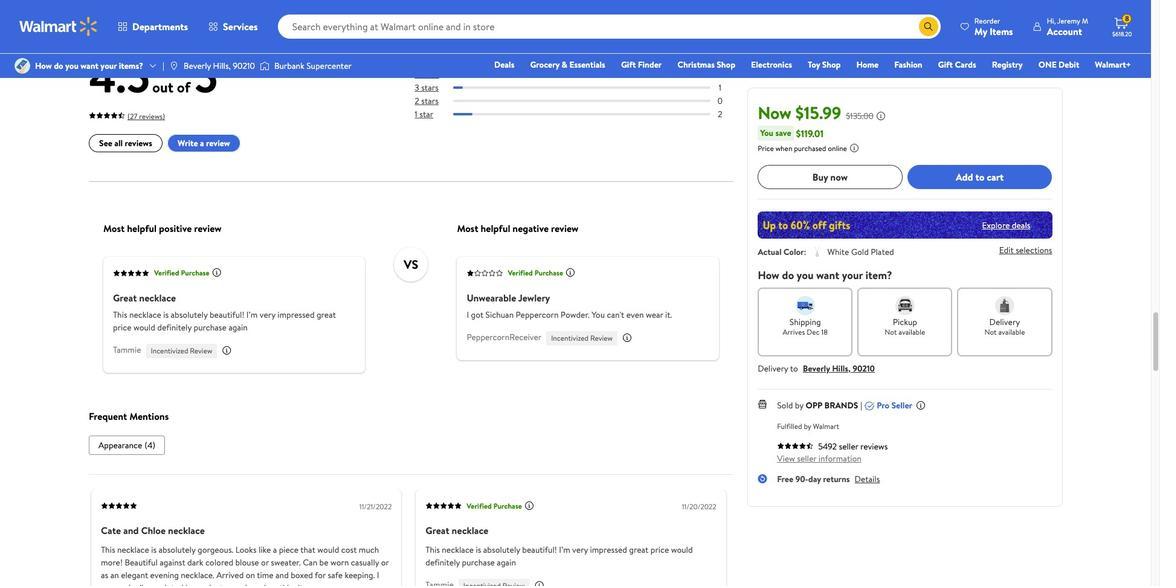 Task type: locate. For each thing, give the bounding box(es) containing it.
do down walmart image at the top of page
[[54, 60, 63, 72]]

3 down 4
[[415, 81, 419, 94]]

& right ratings
[[201, 12, 211, 32]]

purchased inside this necklace is absolutely gorgeous. looks like a piece that would cost much more! beautiful against dark colored blouse or sweater. can be worn casually or as an elegant evening necklace. arrived on time and boxed for safe keeping.  i am rarely disappointed in products purchased on this site.
[[228, 582, 266, 586]]

on down 'time'
[[268, 582, 277, 586]]

8
[[1126, 13, 1130, 24]]

1 horizontal spatial definitely
[[426, 557, 460, 569]]

again inside this necklace is absolutely beautiful! i'm very impressed great price would definitely purchase again
[[497, 557, 516, 569]]

cate and chloe necklace
[[101, 524, 205, 537]]

want down white
[[817, 268, 840, 283]]

1 horizontal spatial and
[[275, 569, 289, 581]]

$119.01
[[797, 127, 824, 140]]

1 horizontal spatial 3
[[718, 68, 722, 80]]

 image for how
[[15, 58, 30, 74]]

helpful left negative
[[481, 221, 510, 235]]

peppercornreceiver
[[467, 331, 542, 343]]

would up be
[[317, 544, 339, 556]]

1 horizontal spatial you
[[797, 268, 814, 283]]

 image
[[260, 60, 270, 72]]

i'm inside this necklace is absolutely beautiful! i'm very impressed great price would definitely purchase again
[[559, 544, 570, 556]]

seller right 5492
[[839, 441, 859, 453]]

0 horizontal spatial review
[[190, 345, 212, 356]]

3 for 3
[[718, 68, 722, 80]]

available down intent image for pickup
[[899, 327, 926, 337]]

shop inside 'link'
[[717, 59, 736, 71]]

site.
[[294, 582, 309, 586]]

0 vertical spatial by
[[795, 400, 804, 412]]

this for great
[[426, 544, 440, 556]]

1 for 1 star
[[415, 108, 417, 120]]

1 helpful from the left
[[127, 221, 156, 235]]

reviews up beverly hills, 90210
[[215, 12, 262, 32]]

price inside this necklace is absolutely beautiful! i'm very impressed great price would definitely purchase again
[[651, 544, 669, 556]]

beautiful! inside great necklace this necklace is absolutely beautiful! i'm very impressed great price would definitely purchase again
[[209, 308, 244, 321]]

4.5
[[89, 46, 150, 106]]

verified up jewlery
[[508, 268, 533, 278]]

would inside this necklace is absolutely gorgeous. looks like a piece that would cost much more! beautiful against dark colored blouse or sweater. can be worn casually or as an elegant evening necklace. arrived on time and boxed for safe keeping.  i am rarely disappointed in products purchased on this site.
[[317, 544, 339, 556]]

vs
[[404, 256, 418, 273]]

beverly down dec
[[803, 363, 831, 375]]

 image
[[15, 58, 30, 74], [169, 61, 179, 71]]

to inside button
[[976, 170, 985, 184]]

colored
[[205, 557, 233, 569]]

do down color
[[782, 268, 794, 283]]

1 vertical spatial how
[[758, 268, 780, 283]]

1 horizontal spatial most
[[457, 221, 478, 235]]

not inside delivery not available
[[985, 327, 997, 337]]

i'm inside great necklace this necklace is absolutely beautiful! i'm very impressed great price would definitely purchase again
[[246, 308, 257, 321]]

or down like
[[261, 557, 269, 569]]

add to cart
[[956, 170, 1004, 184]]

0 horizontal spatial beverly
[[184, 60, 211, 72]]

0 horizontal spatial would
[[133, 321, 155, 333]]

not down intent image for delivery
[[985, 327, 997, 337]]

shop
[[717, 59, 736, 71], [823, 59, 841, 71]]

disappointed
[[137, 582, 183, 586]]

free
[[778, 473, 794, 485]]

you down :
[[797, 268, 814, 283]]

2 most from the left
[[457, 221, 478, 235]]

verified for jewlery
[[508, 268, 533, 278]]

verified purchase information image
[[212, 268, 221, 277], [566, 268, 575, 277], [524, 501, 534, 510]]

plated
[[871, 246, 895, 258]]

incentivized review information image for jewlery
[[622, 333, 632, 342]]

incentivized right tammie
[[151, 345, 188, 356]]

verified purchase information image up this necklace is absolutely beautiful! i'm very impressed great price would definitely purchase again
[[524, 501, 534, 510]]

beautiful! inside this necklace is absolutely beautiful! i'm very impressed great price would definitely purchase again
[[522, 544, 557, 556]]

now
[[758, 101, 792, 125]]

evening
[[150, 569, 179, 581]]

1 horizontal spatial price
[[651, 544, 669, 556]]

this up more!
[[101, 544, 115, 556]]

verified for necklace
[[154, 268, 179, 278]]

0 horizontal spatial delivery
[[758, 363, 789, 375]]

8 $618.20
[[1113, 13, 1133, 38]]

very inside this necklace is absolutely beautiful! i'm very impressed great price would definitely purchase again
[[572, 544, 588, 556]]

2 not from the left
[[985, 327, 997, 337]]

your for items?
[[101, 60, 117, 72]]

delivery up sold
[[758, 363, 789, 375]]

0 horizontal spatial your
[[101, 60, 117, 72]]

it.
[[665, 308, 672, 321]]

review for most helpful negative review
[[551, 221, 579, 235]]

great
[[316, 308, 336, 321], [629, 544, 649, 556]]

1 horizontal spatial 5
[[415, 55, 419, 67]]

0 horizontal spatial 5
[[194, 46, 217, 106]]

shipping
[[790, 316, 821, 328]]

incentivized review information image down even
[[622, 333, 632, 342]]

would up tammie
[[133, 321, 155, 333]]

view seller information
[[778, 453, 862, 465]]

would down 11/20/2022
[[671, 544, 693, 556]]

services button
[[198, 12, 268, 41]]

up to sixty percent off deals. shop now. image
[[758, 212, 1053, 239]]

want for item?
[[817, 268, 840, 283]]

incentivized review information image for necklace
[[222, 345, 231, 355]]

2 available from the left
[[999, 327, 1026, 337]]

1 horizontal spatial impressed
[[590, 544, 627, 556]]

available inside delivery not available
[[999, 327, 1026, 337]]

0 horizontal spatial incentivized review
[[151, 345, 212, 356]]

review right positive
[[194, 221, 221, 235]]

i left got at the bottom left of page
[[467, 308, 469, 321]]

0 horizontal spatial impressed
[[277, 308, 314, 321]]

walmart+
[[1096, 59, 1132, 71]]

not inside pickup not available
[[885, 327, 897, 337]]

1 horizontal spatial beautiful!
[[522, 544, 557, 556]]

not down intent image for pickup
[[885, 327, 897, 337]]

&
[[201, 12, 211, 32], [562, 59, 568, 71]]

2 for 2 stars
[[415, 95, 419, 107]]

a inside this necklace is absolutely gorgeous. looks like a piece that would cost much more! beautiful against dark colored blouse or sweater. can be worn casually or as an elegant evening necklace. arrived on time and boxed for safe keeping.  i am rarely disappointed in products purchased on this site.
[[273, 544, 277, 556]]

cate
[[101, 524, 121, 537]]

stars right 4
[[422, 68, 439, 80]]

5 right of at top left
[[194, 46, 217, 106]]

5 progress bar from the top
[[453, 113, 710, 115]]

to down arrives
[[791, 363, 798, 375]]

1 horizontal spatial review
[[590, 333, 613, 343]]

incentivized down powder.
[[551, 333, 589, 343]]

2 progress bar from the top
[[453, 73, 710, 75]]

1 horizontal spatial great
[[629, 544, 649, 556]]

is for cate and chloe necklace
[[151, 544, 156, 556]]

5 up 4
[[415, 55, 419, 67]]

beautiful!
[[209, 308, 244, 321], [522, 544, 557, 556]]

opp
[[806, 400, 823, 412]]

verified purchase up jewlery
[[508, 268, 563, 278]]

christmas
[[678, 59, 715, 71]]

0 vertical spatial 2
[[415, 95, 419, 107]]

1 horizontal spatial you
[[761, 127, 774, 139]]

0 vertical spatial want
[[81, 60, 99, 72]]

by right sold
[[795, 400, 804, 412]]

absolutely inside this necklace is absolutely gorgeous. looks like a piece that would cost much more! beautiful against dark colored blouse or sweater. can be worn casually or as an elegant evening necklace. arrived on time and boxed for safe keeping.  i am rarely disappointed in products purchased on this site.
[[158, 544, 195, 556]]

2 down 0 on the right top
[[718, 108, 722, 120]]

most for most helpful negative review
[[457, 221, 478, 235]]

would for cate
[[317, 544, 339, 556]]

stars down 3 stars
[[421, 95, 439, 107]]

this down great necklace
[[426, 544, 440, 556]]

your
[[101, 60, 117, 72], [842, 268, 863, 283]]

1 horizontal spatial beverly
[[803, 363, 831, 375]]

or right casually
[[381, 557, 389, 569]]

for
[[315, 569, 326, 581]]

can't
[[607, 308, 624, 321]]

you left can't
[[592, 308, 605, 321]]

0 vertical spatial incentivized review information image
[[622, 333, 632, 342]]

reviews for see all reviews
[[125, 137, 152, 149]]

0 vertical spatial reviews
[[215, 12, 262, 32]]

list item
[[89, 436, 165, 455]]

1 vertical spatial beautiful!
[[522, 544, 557, 556]]

to left the cart at the right top
[[976, 170, 985, 184]]

review right write
[[206, 137, 230, 149]]

1 vertical spatial definitely
[[426, 557, 460, 569]]

incentivized review information image down great necklace this necklace is absolutely beautiful! i'm very impressed great price would definitely purchase again at the left of the page
[[222, 345, 231, 355]]

you for how do you want your item?
[[797, 268, 814, 283]]

reviews
[[215, 12, 262, 32], [125, 137, 152, 149], [861, 441, 888, 453]]

you down walmart image at the top of page
[[65, 60, 79, 72]]

grocery & essentials link
[[525, 58, 611, 71]]

1 vertical spatial and
[[275, 569, 289, 581]]

dark
[[187, 557, 203, 569]]

again inside great necklace this necklace is absolutely beautiful! i'm very impressed great price would definitely purchase again
[[228, 321, 247, 333]]

2 horizontal spatial would
[[671, 544, 693, 556]]

and right cate
[[123, 524, 138, 537]]

1 left star
[[415, 108, 417, 120]]

this inside this necklace is absolutely beautiful! i'm very impressed great price would definitely purchase again
[[426, 544, 440, 556]]

delivery for not
[[990, 316, 1021, 328]]

verified purchase information image for necklace
[[212, 268, 221, 277]]

you up price at the top right of page
[[761, 127, 774, 139]]

0 horizontal spatial seller
[[798, 453, 817, 465]]

this up tammie
[[113, 308, 127, 321]]

not for pickup
[[885, 327, 897, 337]]

most for most helpful positive review
[[103, 221, 124, 235]]

0 horizontal spatial i
[[377, 569, 379, 581]]

1 horizontal spatial 90210
[[853, 363, 875, 375]]

| right brands
[[861, 400, 863, 412]]

0 horizontal spatial verified
[[154, 268, 179, 278]]

1 vertical spatial your
[[842, 268, 863, 283]]

or
[[261, 557, 269, 569], [381, 557, 389, 569]]

1 vertical spatial &
[[562, 59, 568, 71]]

do for how do you want your item?
[[782, 268, 794, 283]]

in
[[185, 582, 192, 586]]

90210
[[233, 60, 255, 72], [853, 363, 875, 375]]

actual
[[758, 246, 782, 258]]

pro seller info image
[[916, 401, 926, 410]]

would inside great necklace this necklace is absolutely beautiful! i'm very impressed great price would definitely purchase again
[[133, 321, 155, 333]]

1 vertical spatial purchased
[[228, 582, 266, 586]]

by right fulfilled
[[804, 421, 812, 432]]

learn more about strikethrough prices image
[[877, 111, 886, 121]]

0 horizontal spatial i'm
[[246, 308, 257, 321]]

pickup
[[893, 316, 918, 328]]

helpful for positive
[[127, 221, 156, 235]]

1 horizontal spatial delivery
[[990, 316, 1021, 328]]

1 vertical spatial impressed
[[590, 544, 627, 556]]

0 horizontal spatial purchase
[[181, 268, 209, 278]]

0 horizontal spatial incentivized review information image
[[222, 345, 231, 355]]

0 vertical spatial and
[[123, 524, 138, 537]]

1 horizontal spatial a
[[273, 544, 277, 556]]

is inside this necklace is absolutely gorgeous. looks like a piece that would cost much more! beautiful against dark colored blouse or sweater. can be worn casually or as an elegant evening necklace. arrived on time and boxed for safe keeping.  i am rarely disappointed in products purchased on this site.
[[151, 544, 156, 556]]

1 shop from the left
[[717, 59, 736, 71]]

reviews right all
[[125, 137, 152, 149]]

1 horizontal spatial helpful
[[481, 221, 510, 235]]

incentivized review down powder.
[[551, 333, 613, 343]]

0 horizontal spatial definitely
[[157, 321, 191, 333]]

1 vertical spatial 90210
[[853, 363, 875, 375]]

information
[[819, 453, 862, 465]]

purchased down the arrived
[[228, 582, 266, 586]]

how down actual
[[758, 268, 780, 283]]

0 vertical spatial very
[[260, 308, 275, 321]]

shop right toy
[[823, 59, 841, 71]]

90210 down services
[[233, 60, 255, 72]]

1 horizontal spatial |
[[861, 400, 863, 412]]

purchase
[[193, 321, 226, 333], [462, 557, 495, 569]]

1 vertical spatial delivery
[[758, 363, 789, 375]]

on down blouse in the left of the page
[[246, 569, 255, 581]]

1 vertical spatial beverly
[[803, 363, 831, 375]]

2 horizontal spatial incentivized review information image
[[622, 333, 632, 342]]

reviews up details
[[861, 441, 888, 453]]

details
[[855, 473, 880, 485]]

stars for 2 stars
[[421, 95, 439, 107]]

price
[[758, 143, 774, 154]]

verified up great necklace
[[467, 501, 492, 511]]

gift left cards
[[939, 59, 953, 71]]

helpful
[[127, 221, 156, 235], [481, 221, 510, 235]]

fulfilled
[[778, 421, 803, 432]]

2 helpful from the left
[[481, 221, 510, 235]]

beverly up of at top left
[[184, 60, 211, 72]]

0 horizontal spatial a
[[200, 137, 204, 149]]

90210 up brands
[[853, 363, 875, 375]]

1 up 0 on the right top
[[719, 81, 721, 94]]

i inside this necklace is absolutely gorgeous. looks like a piece that would cost much more! beautiful against dark colored blouse or sweater. can be worn casually or as an elegant evening necklace. arrived on time and boxed for safe keeping.  i am rarely disappointed in products purchased on this site.
[[377, 569, 379, 581]]

1 horizontal spatial shop
[[823, 59, 841, 71]]

positive
[[159, 221, 192, 235]]

1 progress bar from the top
[[453, 60, 710, 62]]

beverly hills, 90210
[[184, 60, 255, 72]]

christmas shop link
[[672, 58, 741, 71]]

is inside great necklace this necklace is absolutely beautiful! i'm very impressed great price would definitely purchase again
[[163, 308, 168, 321]]

0 vertical spatial price
[[113, 321, 131, 333]]

price inside great necklace this necklace is absolutely beautiful! i'm very impressed great price would definitely purchase again
[[113, 321, 131, 333]]

intent image for pickup image
[[896, 296, 915, 316]]

2 gift from the left
[[939, 59, 953, 71]]

hi, jeremy m account
[[1048, 15, 1089, 38]]

3 down 21
[[718, 68, 722, 80]]

appearance
[[98, 439, 142, 451]]

list item containing appearance
[[89, 436, 165, 455]]

0 horizontal spatial want
[[81, 60, 99, 72]]

your left items?
[[101, 60, 117, 72]]

0 horizontal spatial is
[[151, 544, 156, 556]]

0 vertical spatial to
[[976, 170, 985, 184]]

my
[[975, 24, 988, 38]]

0 horizontal spatial great
[[316, 308, 336, 321]]

1 vertical spatial 2
[[718, 108, 722, 120]]

verified purchase information image up great necklace this necklace is absolutely beautiful! i'm very impressed great price would definitely purchase again at the left of the page
[[212, 268, 221, 277]]

hills, down services popup button
[[213, 60, 231, 72]]

available down intent image for delivery
[[999, 327, 1026, 337]]

1 horizontal spatial want
[[817, 268, 840, 283]]

1 horizontal spatial your
[[842, 268, 863, 283]]

a right write
[[200, 137, 204, 149]]

stars down 4 stars at the top of page
[[421, 81, 439, 94]]

buy now button
[[758, 165, 903, 189]]

purchase for jewlery
[[535, 268, 563, 278]]

1 horizontal spatial not
[[985, 327, 997, 337]]

2 horizontal spatial verified
[[508, 268, 533, 278]]

brands
[[825, 400, 859, 412]]

even
[[626, 308, 644, 321]]

1 not from the left
[[885, 327, 897, 337]]

and up this
[[275, 569, 289, 581]]

1 horizontal spatial is
[[163, 308, 168, 321]]

review right negative
[[551, 221, 579, 235]]

3 progress bar from the top
[[453, 86, 710, 89]]

when
[[776, 143, 793, 154]]

definitely inside great necklace this necklace is absolutely beautiful! i'm very impressed great price would definitely purchase again
[[157, 321, 191, 333]]

absolutely for great necklace
[[483, 544, 520, 556]]

0 horizontal spatial 1
[[415, 108, 417, 120]]

4.5 out of 5
[[89, 46, 217, 106]]

i down casually
[[377, 569, 379, 581]]

1 gift from the left
[[621, 59, 636, 71]]

0 horizontal spatial to
[[791, 363, 798, 375]]

1 vertical spatial again
[[497, 557, 516, 569]]

sold
[[778, 400, 793, 412]]

your down gold
[[842, 268, 863, 283]]

customer
[[89, 12, 150, 32]]

0 horizontal spatial reviews
[[125, 137, 152, 149]]

selections
[[1016, 244, 1053, 256]]

0 horizontal spatial do
[[54, 60, 63, 72]]

great inside great necklace this necklace is absolutely beautiful! i'm very impressed great price would definitely purchase again
[[113, 291, 137, 304]]

purchased down $119.01
[[794, 143, 827, 154]]

and inside this necklace is absolutely gorgeous. looks like a piece that would cost much more! beautiful against dark colored blouse or sweater. can be worn casually or as an elegant evening necklace. arrived on time and boxed for safe keeping.  i am rarely disappointed in products purchased on this site.
[[275, 569, 289, 581]]

shop right christmas
[[717, 59, 736, 71]]

2
[[415, 95, 419, 107], [718, 108, 722, 120]]

| up 'out'
[[163, 60, 164, 72]]

1 vertical spatial incentivized
[[151, 345, 188, 356]]

incentivized review right tammie
[[151, 345, 212, 356]]

most helpful negative review
[[457, 221, 579, 235]]

you inside you save $119.01
[[761, 127, 774, 139]]

1 vertical spatial i
[[377, 569, 379, 581]]

gold
[[852, 246, 869, 258]]

2 up 1 star
[[415, 95, 419, 107]]

0 horizontal spatial 2
[[415, 95, 419, 107]]

0 vertical spatial delivery
[[990, 316, 1021, 328]]

gift left finder
[[621, 59, 636, 71]]

1 horizontal spatial or
[[381, 557, 389, 569]]

$618.20
[[1113, 30, 1133, 38]]

1 horizontal spatial i'm
[[559, 544, 570, 556]]

available inside pickup not available
[[899, 327, 926, 337]]

 image up of at top left
[[169, 61, 179, 71]]

1 horizontal spatial gift
[[939, 59, 953, 71]]

delivery inside delivery not available
[[990, 316, 1021, 328]]

delivery down intent image for delivery
[[990, 316, 1021, 328]]

0 horizontal spatial incentivized
[[151, 345, 188, 356]]

fashion link
[[889, 58, 928, 71]]

helpful left positive
[[127, 221, 156, 235]]

1 most from the left
[[103, 221, 124, 235]]

0 vertical spatial you
[[761, 127, 774, 139]]

1 horizontal spatial incentivized
[[551, 333, 589, 343]]

want left items?
[[81, 60, 99, 72]]

necklace inside this necklace is absolutely gorgeous. looks like a piece that would cost much more! beautiful against dark colored blouse or sweater. can be worn casually or as an elegant evening necklace. arrived on time and boxed for safe keeping.  i am rarely disappointed in products purchased on this site.
[[117, 544, 149, 556]]

2 shop from the left
[[823, 59, 841, 71]]

0 horizontal spatial shop
[[717, 59, 736, 71]]

verified purchase down positive
[[154, 268, 209, 278]]

2 horizontal spatial verified purchase information image
[[566, 268, 575, 277]]

incentivized review information image
[[622, 333, 632, 342], [222, 345, 231, 355], [535, 581, 544, 586]]

1 horizontal spatial available
[[999, 327, 1026, 337]]

seller down 4.5696 stars out of 5, based on 5492 seller reviews "element"
[[798, 453, 817, 465]]

a right like
[[273, 544, 277, 556]]

intent image for shipping image
[[796, 296, 815, 316]]

progress bar for 2
[[453, 113, 710, 115]]

& right "grocery"
[[562, 59, 568, 71]]

stars up 4 stars at the top of page
[[421, 55, 439, 67]]

you
[[761, 127, 774, 139], [592, 308, 605, 321]]

explore
[[983, 219, 1010, 231]]

review down great necklace this necklace is absolutely beautiful! i'm very impressed great price would definitely purchase again at the left of the page
[[190, 345, 212, 356]]

this inside great necklace this necklace is absolutely beautiful! i'm very impressed great price would definitely purchase again
[[113, 308, 127, 321]]

verified purchase information image up unwearable jewlery i got sichuan peppercorn powder. you can't even wear it.
[[566, 268, 575, 277]]

 image down walmart image at the top of page
[[15, 58, 30, 74]]

0 vertical spatial a
[[200, 137, 204, 149]]

progress bar for 21
[[453, 60, 710, 62]]

shop for christmas shop
[[717, 59, 736, 71]]

is for great necklace
[[476, 544, 481, 556]]

is inside this necklace is absolutely beautiful! i'm very impressed great price would definitely purchase again
[[476, 544, 481, 556]]

4 progress bar from the top
[[453, 100, 710, 102]]

progress bar
[[453, 60, 710, 62], [453, 73, 710, 75], [453, 86, 710, 89], [453, 100, 710, 102], [453, 113, 710, 115]]

1 available from the left
[[899, 327, 926, 337]]

0 vertical spatial purchase
[[193, 321, 226, 333]]

2 for 2
[[718, 108, 722, 120]]

services
[[223, 20, 258, 33]]

1 horizontal spatial verified
[[467, 501, 492, 511]]

pro
[[877, 400, 890, 412]]

1 horizontal spatial incentivized review
[[551, 333, 613, 343]]

necklace inside this necklace is absolutely beautiful! i'm very impressed great price would definitely purchase again
[[442, 544, 474, 556]]

how down walmart image at the top of page
[[35, 60, 52, 72]]

0 vertical spatial you
[[65, 60, 79, 72]]

to for add
[[976, 170, 985, 184]]

this inside this necklace is absolutely gorgeous. looks like a piece that would cost much more! beautiful against dark colored blouse or sweater. can be worn casually or as an elegant evening necklace. arrived on time and boxed for safe keeping.  i am rarely disappointed in products purchased on this site.
[[101, 544, 115, 556]]

0 vertical spatial beautiful!
[[209, 308, 244, 321]]

not
[[885, 327, 897, 337], [985, 327, 997, 337]]

verified down most helpful positive review
[[154, 268, 179, 278]]

incentivized review information image down this necklace is absolutely beautiful! i'm very impressed great price would definitely purchase again
[[535, 581, 544, 586]]

hills, up brands
[[833, 363, 851, 375]]

0 horizontal spatial purchase
[[193, 321, 226, 333]]

review down can't
[[590, 333, 613, 343]]

would inside this necklace is absolutely beautiful! i'm very impressed great price would definitely purchase again
[[671, 544, 693, 556]]

mentions
[[129, 410, 169, 423]]

0 horizontal spatial again
[[228, 321, 247, 333]]

0 horizontal spatial you
[[65, 60, 79, 72]]

1 for 1
[[719, 81, 721, 94]]

0 horizontal spatial &
[[201, 12, 211, 32]]

absolutely inside this necklace is absolutely beautiful! i'm very impressed great price would definitely purchase again
[[483, 544, 520, 556]]

a inside 'link'
[[200, 137, 204, 149]]



Task type: describe. For each thing, give the bounding box(es) containing it.
purchase inside this necklace is absolutely beautiful! i'm very impressed great price would definitely purchase again
[[462, 557, 495, 569]]

am
[[101, 582, 112, 586]]

debit
[[1059, 59, 1080, 71]]

0 horizontal spatial hills,
[[213, 60, 231, 72]]

shipping arrives dec 18
[[783, 316, 828, 337]]

verified purchase information image for jewlery
[[566, 268, 575, 277]]

necklace for great necklace this necklace is absolutely beautiful! i'm very impressed great price would definitely purchase again
[[139, 291, 176, 304]]

online
[[828, 143, 847, 154]]

incentivized for necklace
[[151, 345, 188, 356]]

this
[[279, 582, 292, 586]]

by for sold
[[795, 400, 804, 412]]

how do you want your items?
[[35, 60, 143, 72]]

boxed
[[291, 569, 313, 581]]

casually
[[351, 557, 379, 569]]

delivery for to
[[758, 363, 789, 375]]

how for how do you want your items?
[[35, 60, 52, 72]]

helpful for negative
[[481, 221, 510, 235]]

0
[[718, 95, 723, 107]]

1 horizontal spatial &
[[562, 59, 568, 71]]

incentivized for jewlery
[[551, 333, 589, 343]]

purchase inside great necklace this necklace is absolutely beautiful! i'm very impressed great price would definitely purchase again
[[193, 321, 226, 333]]

reviews for 5492 seller reviews
[[861, 441, 888, 453]]

departments button
[[108, 12, 198, 41]]

want for items?
[[81, 60, 99, 72]]

one debit link
[[1034, 58, 1085, 71]]

great for great necklace this necklace is absolutely beautiful! i'm very impressed great price would definitely purchase again
[[113, 291, 137, 304]]

great inside this necklace is absolutely beautiful! i'm very impressed great price would definitely purchase again
[[629, 544, 649, 556]]

search icon image
[[924, 22, 934, 31]]

review inside write a review 'link'
[[206, 137, 230, 149]]

review for unwearable jewlery
[[590, 333, 613, 343]]

shop for toy shop
[[823, 59, 841, 71]]

add to cart button
[[908, 165, 1053, 189]]

4
[[415, 68, 420, 80]]

progress bar for 1
[[453, 86, 710, 89]]

legal information image
[[850, 143, 860, 153]]

seller for view
[[798, 453, 817, 465]]

progress bar for 0
[[453, 100, 710, 102]]

gift finder link
[[616, 58, 668, 71]]

like
[[258, 544, 271, 556]]

hi,
[[1048, 15, 1056, 26]]

account
[[1048, 24, 1083, 38]]

2 or from the left
[[381, 557, 389, 569]]

now $15.99
[[758, 101, 842, 125]]

returns
[[824, 473, 850, 485]]

purchase for necklace
[[181, 268, 209, 278]]

impressed inside this necklace is absolutely beautiful! i'm very impressed great price would definitely purchase again
[[590, 544, 627, 556]]

details button
[[855, 473, 880, 485]]

18
[[822, 327, 828, 337]]

impressed inside great necklace this necklace is absolutely beautiful! i'm very impressed great price would definitely purchase again
[[277, 308, 314, 321]]

can
[[303, 557, 317, 569]]

you inside unwearable jewlery i got sichuan peppercorn powder. you can't even wear it.
[[592, 308, 605, 321]]

5492
[[819, 441, 837, 453]]

verified purchase up great necklace
[[467, 501, 522, 511]]

seller
[[892, 400, 913, 412]]

walmart image
[[19, 17, 98, 36]]

1 horizontal spatial purchased
[[794, 143, 827, 154]]

departments
[[132, 20, 188, 33]]

stars for 3 stars
[[421, 81, 439, 94]]

most helpful positive review
[[103, 221, 221, 235]]

fashion
[[895, 59, 923, 71]]

sold by opp brands
[[778, 400, 859, 412]]

your for item?
[[842, 268, 863, 283]]

(27 reviews) link
[[89, 109, 165, 122]]

how for how do you want your item?
[[758, 268, 780, 283]]

verified purchase for jewlery
[[508, 268, 563, 278]]

review for great necklace
[[190, 345, 212, 356]]

edit selections
[[1000, 244, 1053, 256]]

absolutely inside great necklace this necklace is absolutely beautiful! i'm very impressed great price would definitely purchase again
[[170, 308, 207, 321]]

2 stars
[[415, 95, 439, 107]]

of
[[177, 76, 190, 97]]

elegant
[[121, 569, 148, 581]]

 image for beverly
[[169, 61, 179, 71]]

rarely
[[114, 582, 135, 586]]

beautiful
[[124, 557, 157, 569]]

products
[[194, 582, 226, 586]]

buy
[[813, 170, 829, 184]]

view seller information link
[[778, 453, 862, 465]]

gift finder
[[621, 59, 662, 71]]

frequent
[[89, 410, 127, 423]]

definitely inside this necklace is absolutely beautiful! i'm very impressed great price would definitely purchase again
[[426, 557, 460, 569]]

available for delivery
[[999, 327, 1026, 337]]

beverly hills, 90210 button
[[803, 363, 875, 375]]

1 horizontal spatial reviews
[[215, 12, 262, 32]]

pro seller
[[877, 400, 913, 412]]

home
[[857, 59, 879, 71]]

an
[[110, 569, 119, 581]]

great inside great necklace this necklace is absolutely beautiful! i'm very impressed great price would definitely purchase again
[[316, 308, 336, 321]]

that
[[300, 544, 315, 556]]

tammie
[[113, 344, 141, 356]]

90-
[[796, 473, 809, 485]]

incentivized review for unwearable jewlery
[[551, 333, 613, 343]]

item?
[[866, 268, 893, 283]]

0 vertical spatial |
[[163, 60, 164, 72]]

1 horizontal spatial on
[[268, 582, 277, 586]]

not for delivery
[[985, 327, 997, 337]]

1 vertical spatial hills,
[[833, 363, 851, 375]]

do for how do you want your items?
[[54, 60, 63, 72]]

incentivized review for great necklace
[[151, 345, 212, 356]]

wear
[[646, 308, 663, 321]]

1 or from the left
[[261, 557, 269, 569]]

would for great
[[671, 544, 693, 556]]

absolutely for cate and chloe necklace
[[158, 544, 195, 556]]

customer ratings & reviews
[[89, 12, 262, 32]]

3 for 3 stars
[[415, 81, 419, 94]]

stars for 4 stars
[[422, 68, 439, 80]]

i inside unwearable jewlery i got sichuan peppercorn powder. you can't even wear it.
[[467, 308, 469, 321]]

got
[[471, 308, 483, 321]]

progress bar for 3
[[453, 73, 710, 75]]

supercenter
[[307, 60, 352, 72]]

gift for gift finder
[[621, 59, 636, 71]]

21
[[716, 55, 724, 67]]

4.5696 stars out of 5, based on 5492 seller reviews element
[[778, 443, 814, 450]]

frequent mentions
[[89, 410, 169, 423]]

one
[[1039, 59, 1057, 71]]

burbank
[[274, 60, 305, 72]]

0 vertical spatial on
[[246, 569, 255, 581]]

1 horizontal spatial purchase
[[493, 501, 522, 511]]

available for pickup
[[899, 327, 926, 337]]

buy now
[[813, 170, 848, 184]]

great for great necklace
[[426, 524, 449, 537]]

0 vertical spatial beverly
[[184, 60, 211, 72]]

unwearable jewlery i got sichuan peppercorn powder. you can't even wear it.
[[467, 291, 672, 321]]

finder
[[638, 59, 662, 71]]

dec
[[807, 327, 820, 337]]

explore deals
[[983, 219, 1031, 231]]

registry link
[[987, 58, 1029, 71]]

actual color :
[[758, 246, 807, 258]]

by for fulfilled
[[804, 421, 812, 432]]

intent image for delivery image
[[996, 296, 1015, 316]]

necklace for this necklace is absolutely beautiful! i'm very impressed great price would definitely purchase again
[[442, 544, 474, 556]]

this for cate
[[101, 544, 115, 556]]

to for delivery
[[791, 363, 798, 375]]

you for how do you want your items?
[[65, 60, 79, 72]]

great necklace
[[426, 524, 488, 537]]

1 vertical spatial |
[[861, 400, 863, 412]]

cart
[[987, 170, 1004, 184]]

Search search field
[[278, 15, 941, 39]]

review for most helpful positive review
[[194, 221, 221, 235]]

view
[[778, 453, 795, 465]]

1 horizontal spatial verified purchase information image
[[524, 501, 534, 510]]

4 stars
[[415, 68, 439, 80]]

edit
[[1000, 244, 1014, 256]]

Walmart Site-Wide search field
[[278, 15, 941, 39]]

see all reviews link
[[89, 134, 162, 152]]

very inside great necklace this necklace is absolutely beautiful! i'm very impressed great price would definitely purchase again
[[260, 308, 275, 321]]

m
[[1083, 15, 1089, 26]]

toy
[[808, 59, 821, 71]]

(27 reviews)
[[127, 111, 165, 121]]

this necklace is absolutely beautiful! i'm very impressed great price would definitely purchase again
[[426, 544, 693, 569]]

write a review
[[177, 137, 230, 149]]

great necklace this necklace is absolutely beautiful! i'm very impressed great price would definitely purchase again
[[113, 291, 336, 333]]

christmas shop
[[678, 59, 736, 71]]

stars for 5 stars
[[421, 55, 439, 67]]

write
[[177, 137, 198, 149]]

0 horizontal spatial 90210
[[233, 60, 255, 72]]

gift cards link
[[933, 58, 982, 71]]

1 horizontal spatial incentivized review information image
[[535, 581, 544, 586]]

toy shop link
[[803, 58, 847, 71]]

be
[[319, 557, 328, 569]]

necklace for great necklace
[[452, 524, 488, 537]]

gift for gift cards
[[939, 59, 953, 71]]

seller for 5492
[[839, 441, 859, 453]]

now
[[831, 170, 848, 184]]

necklace for this necklace is absolutely gorgeous. looks like a piece that would cost much more! beautiful against dark colored blouse or sweater. can be worn casually or as an elegant evening necklace. arrived on time and boxed for safe keeping.  i am rarely disappointed in products purchased on this site.
[[117, 544, 149, 556]]

verified purchase for necklace
[[154, 268, 209, 278]]

blouse
[[235, 557, 259, 569]]

free 90-day returns details
[[778, 473, 880, 485]]



Task type: vqa. For each thing, say whether or not it's contained in the screenshot.
sellers
no



